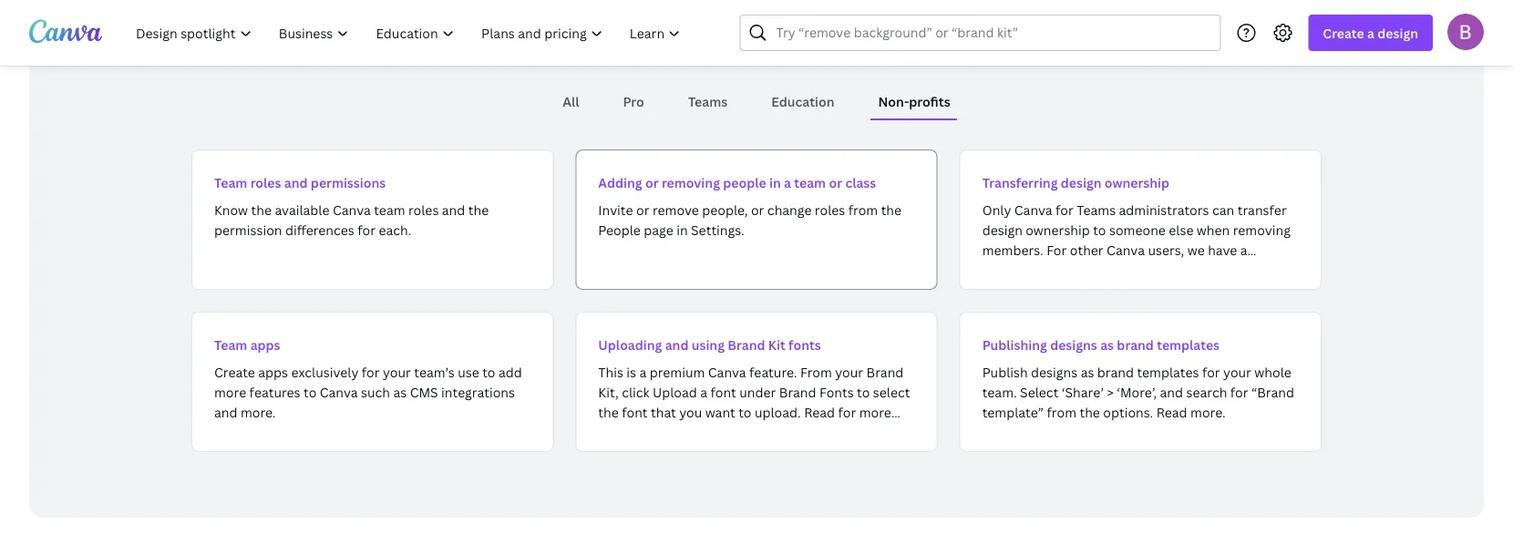 Task type: describe. For each thing, give the bounding box(es) containing it.
the inside this is a premium canva feature. from your brand kit, click upload a font under brand fonts to select the font that you want to upload. read for more details.
[[599, 404, 619, 421]]

administrators
[[1120, 201, 1210, 218]]

'more',
[[1117, 384, 1157, 401]]

adding
[[599, 174, 643, 191]]

workaround.
[[1076, 261, 1153, 279]]

pro button
[[616, 84, 652, 119]]

adding or removing people in a team or class
[[599, 174, 877, 191]]

a inside the only canva for teams administrators can transfer design ownership to someone else when removing members. for other canva users, we have a recommended workaround.
[[1241, 241, 1248, 259]]

Try "remove background" or "brand kit" search field
[[777, 16, 1210, 50]]

remove
[[653, 201, 699, 218]]

top level navigation element
[[124, 15, 696, 51]]

from inside invite or remove people, or change roles from the people page in settings.
[[849, 201, 878, 218]]

non-profits button
[[871, 84, 958, 119]]

1 horizontal spatial design
[[1061, 174, 1102, 191]]

education
[[772, 93, 835, 110]]

transfer
[[1238, 201, 1288, 218]]

team for team apps
[[214, 336, 247, 353]]

invite
[[599, 201, 633, 218]]

apps for create
[[258, 363, 288, 381]]

invite or remove people, or change roles from the people page in settings.
[[599, 201, 902, 238]]

teams button
[[681, 84, 735, 119]]

for inside know the available canva team roles and the permission differences for each.
[[358, 221, 376, 238]]

each.
[[379, 221, 412, 238]]

brand for publish
[[1098, 363, 1135, 381]]

1 horizontal spatial ownership
[[1105, 174, 1170, 191]]

people
[[723, 174, 767, 191]]

'share'
[[1062, 384, 1104, 401]]

for right the search
[[1231, 384, 1249, 401]]

people,
[[702, 201, 748, 218]]

create for create a design
[[1324, 24, 1365, 41]]

uploading and using brand kit fonts
[[599, 336, 821, 353]]

to right fonts
[[857, 384, 870, 401]]

permissions
[[311, 174, 386, 191]]

details.
[[599, 424, 643, 441]]

to down exclusively
[[304, 384, 317, 401]]

upload
[[653, 384, 698, 401]]

exclusively
[[291, 363, 359, 381]]

more. inside create apps exclusively for your team's use to add more features to canva such as cms integrations and more.
[[241, 404, 276, 421]]

team inside know the available canva team roles and the permission differences for each.
[[374, 201, 405, 218]]

integrations
[[442, 384, 515, 401]]

users,
[[1149, 241, 1185, 259]]

for up the search
[[1203, 363, 1221, 381]]

as for publish
[[1081, 363, 1095, 381]]

someone
[[1110, 221, 1166, 238]]

and inside create apps exclusively for your team's use to add more features to canva such as cms integrations and more.
[[214, 404, 238, 421]]

team's
[[414, 363, 455, 381]]

fonts
[[789, 336, 821, 353]]

publishing designs as brand templates
[[983, 336, 1220, 353]]

change
[[768, 201, 812, 218]]

add
[[499, 363, 522, 381]]

uploading
[[599, 336, 662, 353]]

you
[[680, 404, 703, 421]]

else
[[1169, 221, 1194, 238]]

your inside create apps exclusively for your team's use to add more features to canva such as cms integrations and more.
[[383, 363, 411, 381]]

templates for publishing designs as brand templates
[[1158, 336, 1220, 353]]

select
[[1021, 384, 1059, 401]]

only
[[983, 201, 1012, 218]]

as for publishing
[[1101, 336, 1115, 353]]

canva down transferring
[[1015, 201, 1053, 218]]

can
[[1213, 201, 1235, 218]]

premium
[[650, 363, 705, 381]]

page
[[644, 221, 674, 238]]

designs for publishing
[[1051, 336, 1098, 353]]

more inside create apps exclusively for your team's use to add more features to canva such as cms integrations and more.
[[214, 384, 246, 401]]

pro
[[623, 93, 645, 110]]

want
[[706, 404, 736, 421]]

only canva for teams administrators can transfer design ownership to someone else when removing members. for other canva users, we have a recommended workaround.
[[983, 201, 1291, 279]]

all button
[[556, 84, 587, 119]]

all
[[563, 93, 579, 110]]

your inside publish designs as brand templates for your whole team. select 'share' > 'more', and search for "brand template" from the options. read more.
[[1224, 363, 1252, 381]]

select
[[874, 384, 911, 401]]

have
[[1209, 241, 1238, 259]]

for inside the only canva for teams administrators can transfer design ownership to someone else when removing members. for other canva users, we have a recommended workaround.
[[1056, 201, 1074, 218]]

education button
[[764, 84, 842, 119]]

in inside invite or remove people, or change roles from the people page in settings.
[[677, 221, 688, 238]]

as inside create apps exclusively for your team's use to add more features to canva such as cms integrations and more.
[[393, 384, 407, 401]]

such
[[361, 384, 390, 401]]

team apps
[[214, 336, 281, 353]]

for inside create apps exclusively for your team's use to add more features to canva such as cms integrations and more.
[[362, 363, 380, 381]]

more. inside publish designs as brand templates for your whole team. select 'share' > 'more', and search for "brand template" from the options. read more.
[[1191, 404, 1226, 421]]

click
[[622, 384, 650, 401]]

that
[[651, 404, 677, 421]]

from
[[801, 363, 832, 381]]

recommended
[[983, 261, 1073, 279]]

kit
[[769, 336, 786, 353]]

and inside publish designs as brand templates for your whole team. select 'share' > 'more', and search for "brand template" from the options. read more.
[[1161, 384, 1184, 401]]

2 vertical spatial brand
[[780, 384, 817, 401]]

create a design
[[1324, 24, 1419, 41]]

for inside this is a premium canva feature. from your brand kit, click upload a font under brand fonts to select the font that you want to upload. read for more details.
[[839, 404, 857, 421]]

kit,
[[599, 384, 619, 401]]

>
[[1108, 384, 1114, 401]]

0 vertical spatial removing
[[662, 174, 720, 191]]

apps for team
[[250, 336, 281, 353]]

under
[[740, 384, 776, 401]]

people
[[599, 221, 641, 238]]

transferring
[[983, 174, 1058, 191]]

template"
[[983, 404, 1044, 421]]

removing inside the only canva for teams administrators can transfer design ownership to someone else when removing members. for other canva users, we have a recommended workaround.
[[1234, 221, 1291, 238]]

options.
[[1104, 404, 1154, 421]]

use
[[458, 363, 479, 381]]

to right use
[[483, 363, 496, 381]]

publish
[[983, 363, 1028, 381]]

from inside publish designs as brand templates for your whole team. select 'share' > 'more', and search for "brand template" from the options. read more.
[[1047, 404, 1077, 421]]

permission
[[214, 221, 282, 238]]

for
[[1047, 241, 1067, 259]]

roles inside know the available canva team roles and the permission differences for each.
[[409, 201, 439, 218]]

ownership inside the only canva for teams administrators can transfer design ownership to someone else when removing members. for other canva users, we have a recommended workaround.
[[1026, 221, 1091, 238]]

cms
[[410, 384, 438, 401]]

more inside this is a premium canva feature. from your brand kit, click upload a font under brand fonts to select the font that you want to upload. read for more details.
[[860, 404, 892, 421]]



Task type: vqa. For each thing, say whether or not it's contained in the screenshot.
bottommost ownership
yes



Task type: locate. For each thing, give the bounding box(es) containing it.
more. down features
[[241, 404, 276, 421]]

or right adding
[[646, 174, 659, 191]]

as
[[1101, 336, 1115, 353], [1081, 363, 1095, 381], [393, 384, 407, 401]]

font down 'click'
[[622, 404, 648, 421]]

to up other
[[1094, 221, 1107, 238]]

0 vertical spatial font
[[711, 384, 737, 401]]

1 horizontal spatial create
[[1324, 24, 1365, 41]]

more.
[[241, 404, 276, 421], [1191, 404, 1226, 421]]

features
[[250, 384, 301, 401]]

0 horizontal spatial your
[[383, 363, 411, 381]]

upload.
[[755, 404, 801, 421]]

canva down uploading and using brand kit fonts
[[708, 363, 747, 381]]

1 vertical spatial team
[[214, 336, 247, 353]]

designs inside publish designs as brand templates for your whole team. select 'share' > 'more', and search for "brand template" from the options. read more.
[[1032, 363, 1078, 381]]

your up such
[[383, 363, 411, 381]]

as up >
[[1101, 336, 1115, 353]]

brand for publishing
[[1118, 336, 1154, 353]]

0 vertical spatial designs
[[1051, 336, 1098, 353]]

1 vertical spatial brand
[[1098, 363, 1135, 381]]

ownership up for
[[1026, 221, 1091, 238]]

0 vertical spatial from
[[849, 201, 878, 218]]

transferring design ownership
[[983, 174, 1170, 191]]

removing up remove
[[662, 174, 720, 191]]

0 vertical spatial team
[[214, 174, 247, 191]]

1 vertical spatial teams
[[1077, 201, 1116, 218]]

feature.
[[750, 363, 798, 381]]

0 vertical spatial in
[[770, 174, 781, 191]]

more down select
[[860, 404, 892, 421]]

read inside publish designs as brand templates for your whole team. select 'share' > 'more', and search for "brand template" from the options. read more.
[[1157, 404, 1188, 421]]

or
[[646, 174, 659, 191], [829, 174, 843, 191], [637, 201, 650, 218], [751, 201, 765, 218]]

1 horizontal spatial brand
[[780, 384, 817, 401]]

roles up each.
[[409, 201, 439, 218]]

canva inside this is a premium canva feature. from your brand kit, click upload a font under brand fonts to select the font that you want to upload. read for more details.
[[708, 363, 747, 381]]

your up fonts
[[836, 363, 864, 381]]

roles inside invite or remove people, or change roles from the people page in settings.
[[815, 201, 846, 218]]

2 vertical spatial as
[[393, 384, 407, 401]]

in down remove
[[677, 221, 688, 238]]

0 vertical spatial brand
[[1118, 336, 1154, 353]]

roles right change
[[815, 201, 846, 218]]

teams down transferring design ownership
[[1077, 201, 1116, 218]]

0 horizontal spatial roles
[[250, 174, 281, 191]]

canva down "permissions"
[[333, 201, 371, 218]]

1 vertical spatial create
[[214, 363, 255, 381]]

brand
[[1118, 336, 1154, 353], [1098, 363, 1135, 381]]

0 vertical spatial design
[[1378, 24, 1419, 41]]

create
[[1324, 24, 1365, 41], [214, 363, 255, 381]]

0 horizontal spatial more.
[[241, 404, 276, 421]]

the inside publish designs as brand templates for your whole team. select 'share' > 'more', and search for "brand template" from the options. read more.
[[1080, 404, 1101, 421]]

1 vertical spatial from
[[1047, 404, 1077, 421]]

brand up select
[[867, 363, 904, 381]]

design inside dropdown button
[[1378, 24, 1419, 41]]

1 vertical spatial team
[[374, 201, 405, 218]]

1 horizontal spatial read
[[1157, 404, 1188, 421]]

templates up the search
[[1158, 336, 1220, 353]]

2 horizontal spatial roles
[[815, 201, 846, 218]]

0 horizontal spatial as
[[393, 384, 407, 401]]

1 horizontal spatial in
[[770, 174, 781, 191]]

designs up 'share'
[[1051, 336, 1098, 353]]

read inside this is a premium canva feature. from your brand kit, click upload a font under brand fonts to select the font that you want to upload. read for more details.
[[805, 404, 835, 421]]

from down class
[[849, 201, 878, 218]]

1 vertical spatial in
[[677, 221, 688, 238]]

2 horizontal spatial your
[[1224, 363, 1252, 381]]

0 horizontal spatial from
[[849, 201, 878, 218]]

apps
[[250, 336, 281, 353], [258, 363, 288, 381]]

team
[[795, 174, 826, 191], [374, 201, 405, 218]]

the
[[251, 201, 272, 218], [469, 201, 489, 218], [882, 201, 902, 218], [599, 404, 619, 421], [1080, 404, 1101, 421]]

know
[[214, 201, 248, 218]]

1 vertical spatial templates
[[1138, 363, 1200, 381]]

in
[[770, 174, 781, 191], [677, 221, 688, 238]]

1 read from the left
[[805, 404, 835, 421]]

as up 'share'
[[1081, 363, 1095, 381]]

or left class
[[829, 174, 843, 191]]

for up such
[[362, 363, 380, 381]]

for down fonts
[[839, 404, 857, 421]]

bob builder image
[[1448, 13, 1485, 50]]

members.
[[983, 241, 1044, 259]]

0 vertical spatial more
[[214, 384, 246, 401]]

using
[[692, 336, 725, 353]]

differences
[[285, 221, 355, 238]]

0 vertical spatial apps
[[250, 336, 281, 353]]

teams inside the only canva for teams administrators can transfer design ownership to someone else when removing members. for other canva users, we have a recommended workaround.
[[1077, 201, 1116, 218]]

brand down from
[[780, 384, 817, 401]]

brand inside publish designs as brand templates for your whole team. select 'share' > 'more', and search for "brand template" from the options. read more.
[[1098, 363, 1135, 381]]

templates
[[1158, 336, 1220, 353], [1138, 363, 1200, 381]]

settings.
[[691, 221, 745, 238]]

profits
[[910, 93, 951, 110]]

create apps exclusively for your team's use to add more features to canva such as cms integrations and more.
[[214, 363, 522, 421]]

removing
[[662, 174, 720, 191], [1234, 221, 1291, 238]]

1 vertical spatial designs
[[1032, 363, 1078, 381]]

from down 'share'
[[1047, 404, 1077, 421]]

1 horizontal spatial your
[[836, 363, 864, 381]]

publishing
[[983, 336, 1048, 353]]

0 horizontal spatial design
[[983, 221, 1023, 238]]

and inside know the available canva team roles and the permission differences for each.
[[442, 201, 465, 218]]

more left features
[[214, 384, 246, 401]]

publish designs as brand templates for your whole team. select 'share' > 'more', and search for "brand template" from the options. read more.
[[983, 363, 1295, 421]]

0 horizontal spatial brand
[[728, 336, 766, 353]]

your inside this is a premium canva feature. from your brand kit, click upload a font under brand fonts to select the font that you want to upload. read for more details.
[[836, 363, 864, 381]]

your left whole
[[1224, 363, 1252, 381]]

1 more. from the left
[[241, 404, 276, 421]]

canva
[[333, 201, 371, 218], [1015, 201, 1053, 218], [1107, 241, 1145, 259], [708, 363, 747, 381], [320, 384, 358, 401]]

1 vertical spatial brand
[[867, 363, 904, 381]]

1 vertical spatial apps
[[258, 363, 288, 381]]

1 team from the top
[[214, 174, 247, 191]]

more. down the search
[[1191, 404, 1226, 421]]

1 horizontal spatial font
[[711, 384, 737, 401]]

"brand
[[1252, 384, 1295, 401]]

create inside dropdown button
[[1324, 24, 1365, 41]]

team up each.
[[374, 201, 405, 218]]

3 your from the left
[[1224, 363, 1252, 381]]

for
[[1056, 201, 1074, 218], [358, 221, 376, 238], [362, 363, 380, 381], [1203, 363, 1221, 381], [1231, 384, 1249, 401], [839, 404, 857, 421]]

1 horizontal spatial team
[[795, 174, 826, 191]]

to inside the only canva for teams administrators can transfer design ownership to someone else when removing members. for other canva users, we have a recommended workaround.
[[1094, 221, 1107, 238]]

1 vertical spatial design
[[1061, 174, 1102, 191]]

design inside the only canva for teams administrators can transfer design ownership to someone else when removing members. for other canva users, we have a recommended workaround.
[[983, 221, 1023, 238]]

1 horizontal spatial more.
[[1191, 404, 1226, 421]]

0 horizontal spatial teams
[[688, 93, 728, 110]]

brand
[[728, 336, 766, 353], [867, 363, 904, 381], [780, 384, 817, 401]]

design right transferring
[[1061, 174, 1102, 191]]

non-
[[879, 93, 910, 110]]

available
[[275, 201, 330, 218]]

templates inside publish designs as brand templates for your whole team. select 'share' > 'more', and search for "brand template" from the options. read more.
[[1138, 363, 1200, 381]]

2 vertical spatial design
[[983, 221, 1023, 238]]

1 horizontal spatial from
[[1047, 404, 1077, 421]]

or up the page
[[637, 201, 650, 218]]

0 vertical spatial templates
[[1158, 336, 1220, 353]]

as inside publish designs as brand templates for your whole team. select 'share' > 'more', and search for "brand template" from the options. read more.
[[1081, 363, 1095, 381]]

0 horizontal spatial more
[[214, 384, 246, 401]]

canva inside know the available canva team roles and the permission differences for each.
[[333, 201, 371, 218]]

removing down transfer
[[1234, 221, 1291, 238]]

apps inside create apps exclusively for your team's use to add more features to canva such as cms integrations and more.
[[258, 363, 288, 381]]

designs up select
[[1032, 363, 1078, 381]]

search
[[1187, 384, 1228, 401]]

design
[[1378, 24, 1419, 41], [1061, 174, 1102, 191], [983, 221, 1023, 238]]

to down under
[[739, 404, 752, 421]]

when
[[1197, 221, 1231, 238]]

0 horizontal spatial team
[[374, 201, 405, 218]]

we
[[1188, 241, 1205, 259]]

brand up >
[[1098, 363, 1135, 381]]

1 vertical spatial more
[[860, 404, 892, 421]]

design left "bob builder" image
[[1378, 24, 1419, 41]]

teams right the pro
[[688, 93, 728, 110]]

1 vertical spatial as
[[1081, 363, 1095, 381]]

non-profits
[[879, 93, 951, 110]]

designs for publish
[[1032, 363, 1078, 381]]

a
[[1368, 24, 1375, 41], [784, 174, 792, 191], [1241, 241, 1248, 259], [640, 363, 647, 381], [701, 384, 708, 401]]

create inside create apps exclusively for your team's use to add more features to canva such as cms integrations and more.
[[214, 363, 255, 381]]

and
[[284, 174, 308, 191], [442, 201, 465, 218], [665, 336, 689, 353], [1161, 384, 1184, 401], [214, 404, 238, 421]]

design down only
[[983, 221, 1023, 238]]

0 vertical spatial ownership
[[1105, 174, 1170, 191]]

brand up the 'more',
[[1118, 336, 1154, 353]]

0 vertical spatial teams
[[688, 93, 728, 110]]

1 vertical spatial ownership
[[1026, 221, 1091, 238]]

0 horizontal spatial ownership
[[1026, 221, 1091, 238]]

1 horizontal spatial as
[[1081, 363, 1095, 381]]

templates up the 'more',
[[1138, 363, 1200, 381]]

2 your from the left
[[836, 363, 864, 381]]

0 vertical spatial as
[[1101, 336, 1115, 353]]

as left cms
[[393, 384, 407, 401]]

1 horizontal spatial teams
[[1077, 201, 1116, 218]]

is
[[627, 363, 637, 381]]

2 horizontal spatial design
[[1378, 24, 1419, 41]]

team.
[[983, 384, 1018, 401]]

a inside dropdown button
[[1368, 24, 1375, 41]]

read down the search
[[1157, 404, 1188, 421]]

2 more. from the left
[[1191, 404, 1226, 421]]

1 horizontal spatial more
[[860, 404, 892, 421]]

font up want
[[711, 384, 737, 401]]

1 vertical spatial font
[[622, 404, 648, 421]]

0 horizontal spatial removing
[[662, 174, 720, 191]]

teams inside teams button
[[688, 93, 728, 110]]

other
[[1070, 241, 1104, 259]]

know the available canva team roles and the permission differences for each.
[[214, 201, 489, 238]]

fonts
[[820, 384, 854, 401]]

for down transferring design ownership
[[1056, 201, 1074, 218]]

templates for publish designs as brand templates for your whole team. select 'share' > 'more', and search for "brand template" from the options. read more.
[[1138, 363, 1200, 381]]

create for create apps exclusively for your team's use to add more features to canva such as cms integrations and more.
[[214, 363, 255, 381]]

2 read from the left
[[1157, 404, 1188, 421]]

this is a premium canva feature. from your brand kit, click upload a font under brand fonts to select the font that you want to upload. read for more details.
[[599, 363, 911, 441]]

team roles and permissions
[[214, 174, 386, 191]]

0 horizontal spatial create
[[214, 363, 255, 381]]

2 team from the top
[[214, 336, 247, 353]]

0 vertical spatial team
[[795, 174, 826, 191]]

1 your from the left
[[383, 363, 411, 381]]

or down people
[[751, 201, 765, 218]]

canva down someone
[[1107, 241, 1145, 259]]

team up change
[[795, 174, 826, 191]]

0 vertical spatial create
[[1324, 24, 1365, 41]]

this
[[599, 363, 624, 381]]

1 horizontal spatial roles
[[409, 201, 439, 218]]

roles
[[250, 174, 281, 191], [409, 201, 439, 218], [815, 201, 846, 218]]

0 vertical spatial brand
[[728, 336, 766, 353]]

read
[[805, 404, 835, 421], [1157, 404, 1188, 421]]

2 horizontal spatial brand
[[867, 363, 904, 381]]

font
[[711, 384, 737, 401], [622, 404, 648, 421]]

0 horizontal spatial font
[[622, 404, 648, 421]]

in right people
[[770, 174, 781, 191]]

0 horizontal spatial read
[[805, 404, 835, 421]]

create a design button
[[1309, 15, 1434, 51]]

read down fonts
[[805, 404, 835, 421]]

whole
[[1255, 363, 1292, 381]]

brand left kit on the right
[[728, 336, 766, 353]]

1 horizontal spatial removing
[[1234, 221, 1291, 238]]

ownership up "administrators"
[[1105, 174, 1170, 191]]

2 horizontal spatial as
[[1101, 336, 1115, 353]]

1 vertical spatial removing
[[1234, 221, 1291, 238]]

from
[[849, 201, 878, 218], [1047, 404, 1077, 421]]

canva inside create apps exclusively for your team's use to add more features to canva such as cms integrations and more.
[[320, 384, 358, 401]]

team for team roles and permissions
[[214, 174, 247, 191]]

team
[[214, 174, 247, 191], [214, 336, 247, 353]]

the inside invite or remove people, or change roles from the people page in settings.
[[882, 201, 902, 218]]

for left each.
[[358, 221, 376, 238]]

roles up available
[[250, 174, 281, 191]]

0 horizontal spatial in
[[677, 221, 688, 238]]

canva down exclusively
[[320, 384, 358, 401]]

class
[[846, 174, 877, 191]]



